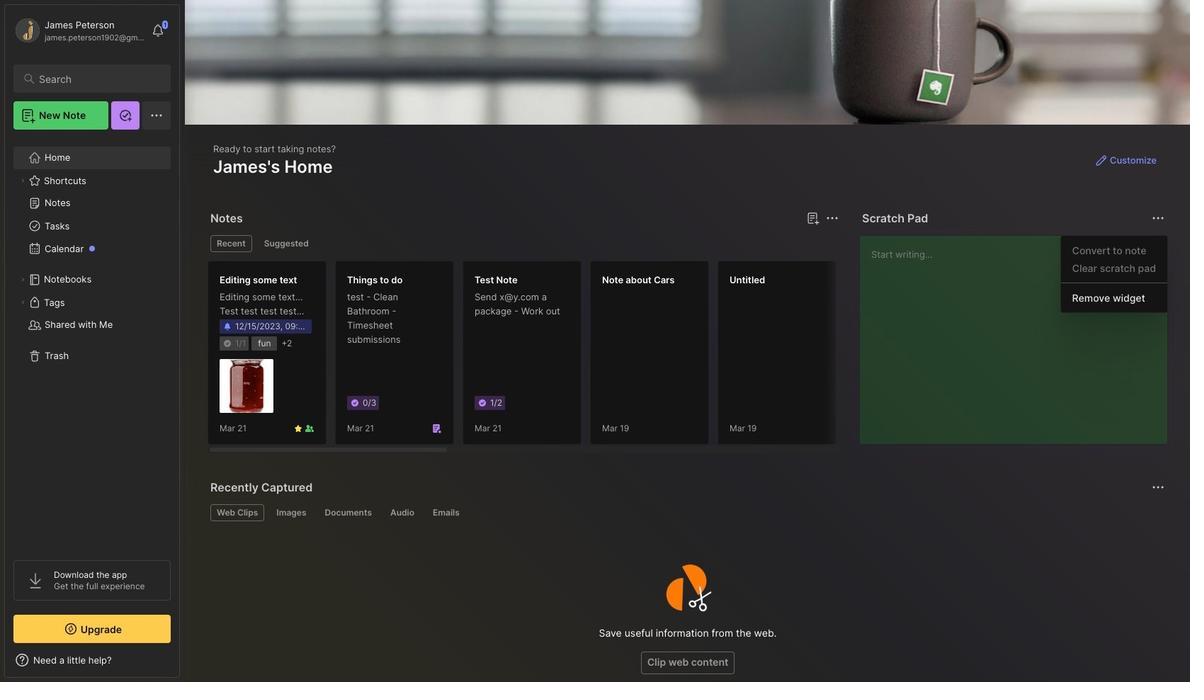 Task type: describe. For each thing, give the bounding box(es) containing it.
Account field
[[13, 16, 145, 45]]

dropdown list menu
[[1062, 242, 1168, 307]]

none search field inside main element
[[39, 70, 158, 87]]

Search text field
[[39, 72, 158, 86]]

WHAT'S NEW field
[[5, 649, 179, 672]]

1 tab list from the top
[[211, 235, 837, 252]]

expand tags image
[[18, 298, 27, 307]]



Task type: vqa. For each thing, say whether or not it's contained in the screenshot.
More actions icon
yes



Task type: locate. For each thing, give the bounding box(es) containing it.
0 vertical spatial tab list
[[211, 235, 837, 252]]

2 tab list from the top
[[211, 505, 1163, 522]]

tab list
[[211, 235, 837, 252], [211, 505, 1163, 522]]

main element
[[0, 0, 184, 683]]

row group
[[208, 261, 1191, 454]]

tree inside main element
[[5, 138, 179, 548]]

Start writing… text field
[[872, 236, 1168, 433]]

None search field
[[39, 70, 158, 87]]

expand notebooks image
[[18, 276, 27, 284]]

tab
[[211, 235, 252, 252], [258, 235, 315, 252], [211, 505, 265, 522], [270, 505, 313, 522], [319, 505, 379, 522], [384, 505, 421, 522], [427, 505, 466, 522]]

More actions field
[[823, 208, 843, 228], [1149, 208, 1169, 228], [1149, 478, 1169, 498]]

1 vertical spatial tab list
[[211, 505, 1163, 522]]

click to collapse image
[[179, 656, 190, 673]]

thumbnail image
[[220, 360, 274, 413]]

more actions image
[[824, 210, 841, 227], [1151, 210, 1168, 227], [1151, 479, 1168, 496]]

tree
[[5, 138, 179, 548]]



